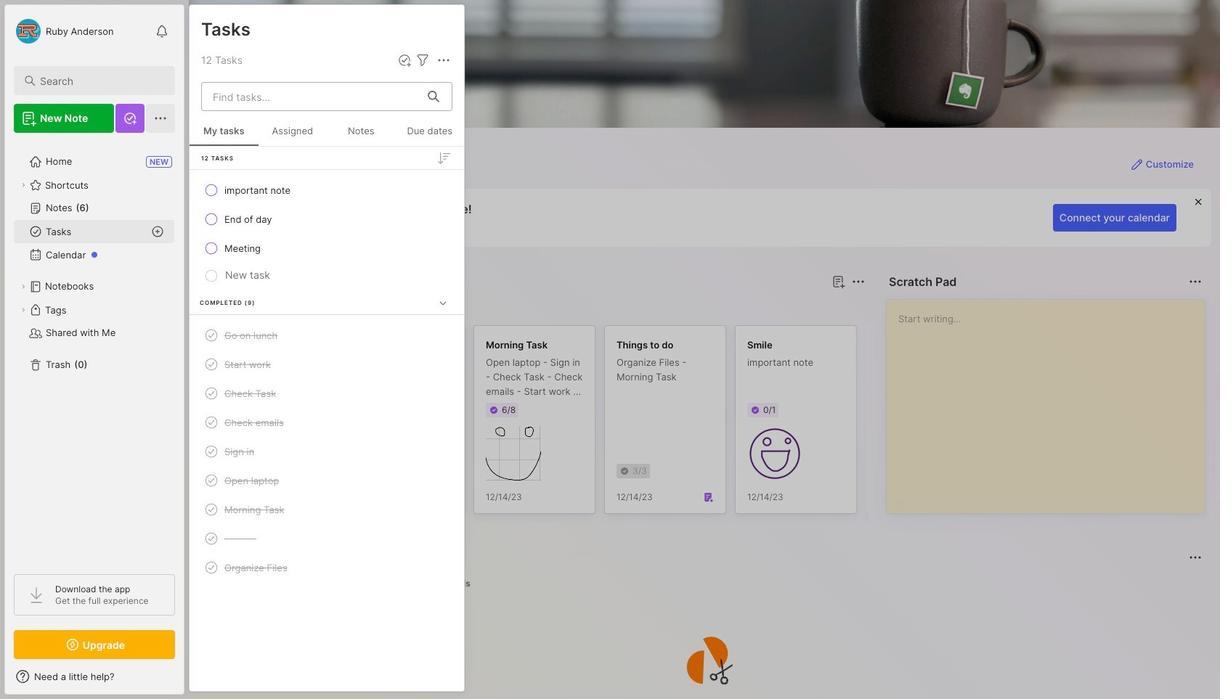 Task type: vqa. For each thing, say whether or not it's contained in the screenshot.
the Morning Task 6 cell
yes



Task type: locate. For each thing, give the bounding box(es) containing it.
important note 0 cell
[[225, 183, 291, 198]]

WHAT'S NEW field
[[5, 666, 184, 689]]

expand tags image
[[19, 306, 28, 315]]

filter tasks image
[[414, 52, 432, 69]]

tree
[[5, 142, 184, 562]]

1 vertical spatial tab list
[[215, 576, 1201, 593]]

4 row from the top
[[195, 323, 459, 349]]

None search field
[[40, 72, 162, 89]]

5 row from the top
[[195, 352, 459, 378]]

0 vertical spatial tab list
[[215, 299, 863, 317]]

1 thumbnail image from the left
[[486, 427, 541, 482]]

1 row from the top
[[195, 177, 459, 203]]

tab
[[215, 299, 258, 317], [264, 299, 322, 317], [393, 576, 431, 593], [437, 576, 477, 593]]

12 row from the top
[[195, 555, 459, 581]]

Sort options field
[[435, 149, 453, 167]]

1 horizontal spatial thumbnail image
[[748, 427, 803, 482]]

new task image
[[398, 53, 412, 68]]

Filter tasks field
[[414, 52, 432, 69]]

click to collapse image
[[184, 673, 194, 690]]

11 row from the top
[[195, 526, 459, 552]]

thumbnail image
[[486, 427, 541, 482], [748, 427, 803, 482]]

0 horizontal spatial thumbnail image
[[486, 427, 541, 482]]

Search text field
[[40, 74, 162, 88]]

tree inside main element
[[5, 142, 184, 562]]

row
[[195, 177, 459, 203], [195, 206, 459, 233], [195, 235, 459, 262], [195, 323, 459, 349], [195, 352, 459, 378], [195, 381, 459, 407], [195, 410, 459, 436], [195, 439, 459, 465], [195, 468, 459, 494], [195, 497, 459, 523], [195, 526, 459, 552], [195, 555, 459, 581]]

organize files 8 cell
[[225, 561, 288, 576]]

9 row from the top
[[195, 468, 459, 494]]

tab list
[[215, 299, 863, 317], [215, 576, 1201, 593]]

Start writing… text field
[[899, 300, 1205, 502]]

2 thumbnail image from the left
[[748, 427, 803, 482]]

morning task 6 cell
[[225, 503, 285, 517]]

open laptop 5 cell
[[225, 474, 279, 488]]

row group
[[190, 147, 464, 594], [212, 326, 1128, 523]]

end of day 1 cell
[[225, 212, 272, 227]]

start work 1 cell
[[225, 358, 271, 372]]



Task type: describe. For each thing, give the bounding box(es) containing it.
3 row from the top
[[195, 235, 459, 262]]

2 tab list from the top
[[215, 576, 1201, 593]]

sort options image
[[435, 149, 453, 167]]

more actions and view options image
[[435, 52, 453, 69]]

meeting 2 cell
[[225, 241, 261, 256]]

main element
[[0, 0, 189, 700]]

collapse 01_completed image
[[436, 296, 451, 310]]

6 row from the top
[[195, 381, 459, 407]]

More actions and view options field
[[432, 52, 453, 69]]

10 row from the top
[[195, 497, 459, 523]]

check task 2 cell
[[225, 387, 276, 401]]

check emails 3 cell
[[225, 416, 284, 430]]

Find tasks… text field
[[204, 85, 419, 109]]

1 tab list from the top
[[215, 299, 863, 317]]

expand notebooks image
[[19, 283, 28, 291]]

2 row from the top
[[195, 206, 459, 233]]

Account field
[[14, 17, 114, 46]]

8 row from the top
[[195, 439, 459, 465]]

sign in 4 cell
[[225, 445, 255, 459]]

7 row from the top
[[195, 410, 459, 436]]

none search field inside main element
[[40, 72, 162, 89]]

7 cell
[[225, 532, 256, 547]]

go on lunch 0 cell
[[225, 328, 278, 343]]



